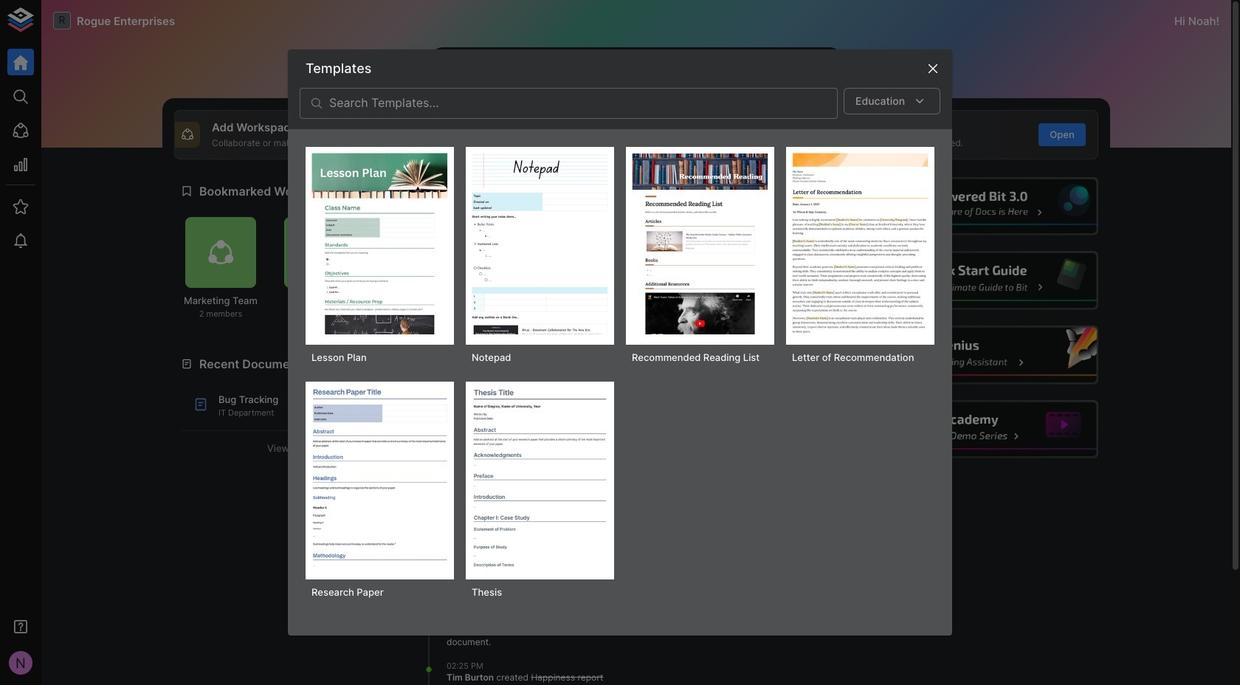 Task type: describe. For each thing, give the bounding box(es) containing it.
3 help image from the top
[[877, 326, 1099, 384]]

thesis image
[[472, 388, 609, 570]]

lesson plan image
[[312, 153, 448, 335]]

1 help image from the top
[[877, 177, 1099, 236]]

Search Templates... text field
[[329, 88, 838, 119]]



Task type: vqa. For each thing, say whether or not it's contained in the screenshot.
TB
no



Task type: locate. For each thing, give the bounding box(es) containing it.
help image
[[877, 177, 1099, 236], [877, 251, 1099, 310], [877, 326, 1099, 384], [877, 400, 1099, 459]]

dialog
[[288, 49, 953, 636]]

2 help image from the top
[[877, 251, 1099, 310]]

letter of recommendation image
[[792, 153, 929, 335]]

recommended reading list image
[[632, 153, 769, 335]]

research paper image
[[312, 388, 448, 570]]

notepad image
[[472, 153, 609, 335]]

4 help image from the top
[[877, 400, 1099, 459]]



